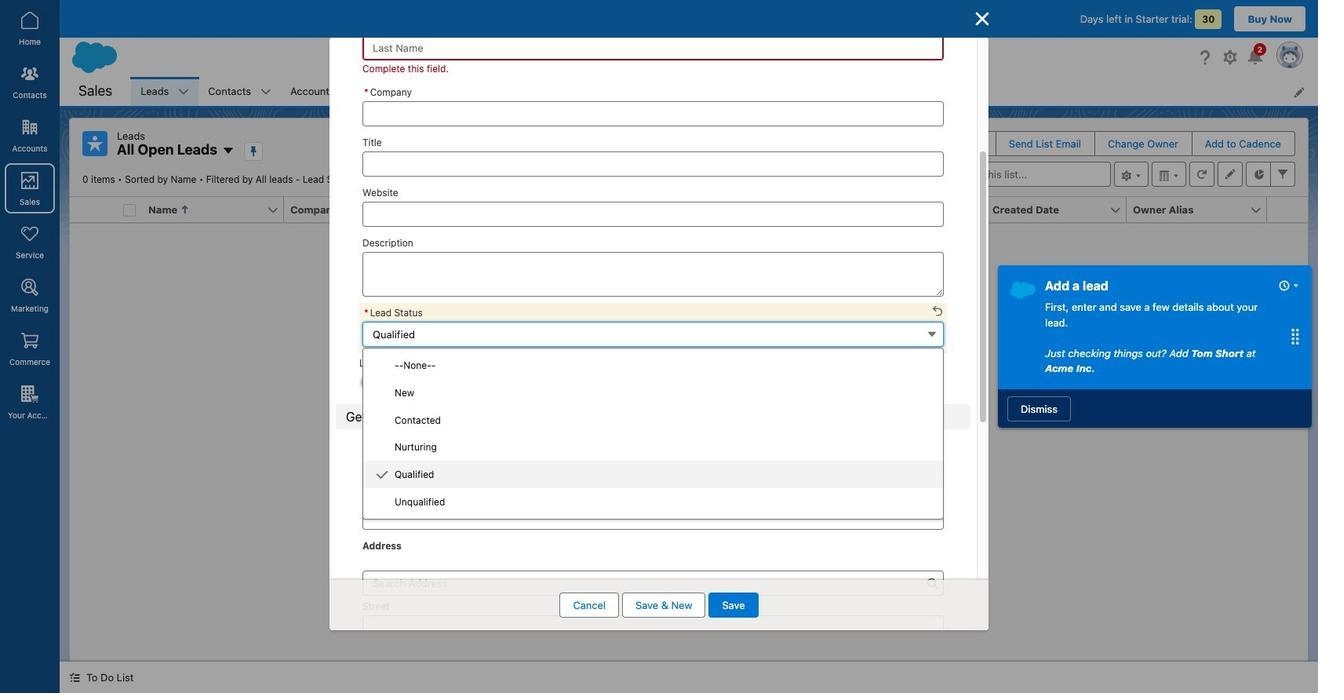 Task type: locate. For each thing, give the bounding box(es) containing it.
name element
[[142, 197, 294, 223]]

list
[[131, 77, 1319, 106]]

lead status element
[[846, 197, 996, 223]]

Search All Open Leads list view. search field
[[923, 162, 1111, 187]]

list item
[[131, 77, 199, 106], [199, 77, 281, 106], [281, 77, 365, 106], [365, 77, 469, 106], [728, 77, 790, 106]]

item number element
[[70, 197, 117, 223]]

None text field
[[363, 101, 944, 126], [363, 151, 944, 176], [363, 101, 944, 126], [363, 151, 944, 176]]

text default image
[[376, 468, 388, 481], [69, 672, 80, 683]]

lead status list box
[[363, 348, 944, 520]]

option inside lead status list box
[[363, 461, 943, 488]]

select list display image
[[1152, 162, 1187, 187]]

list view controls image
[[1114, 162, 1149, 187]]

None text field
[[363, 201, 944, 226], [363, 252, 944, 296], [363, 455, 944, 480], [363, 505, 944, 530], [363, 201, 944, 226], [363, 252, 944, 296], [363, 455, 944, 480], [363, 505, 944, 530]]

action element
[[1268, 197, 1308, 223]]

option
[[363, 461, 943, 488]]

status inside the "all open leads|leads|list view" 'element'
[[449, 335, 929, 523]]

cell
[[117, 197, 142, 223]]

1 vertical spatial text default image
[[69, 672, 80, 683]]

all open leads status
[[82, 173, 365, 185]]

1 list item from the left
[[131, 77, 199, 106]]

status
[[449, 335, 929, 523]]

cell inside the "all open leads|leads|list view" 'element'
[[117, 197, 142, 223]]

0 horizontal spatial text default image
[[69, 672, 80, 683]]

0 vertical spatial text default image
[[376, 468, 388, 481]]

1 horizontal spatial text default image
[[376, 468, 388, 481]]

email element
[[706, 197, 855, 223]]



Task type: vqa. For each thing, say whether or not it's contained in the screenshot.
Last Name text box
yes



Task type: describe. For each thing, give the bounding box(es) containing it.
item number image
[[70, 197, 117, 222]]

4 list item from the left
[[365, 77, 469, 106]]

inverse image
[[973, 9, 992, 28]]

2 list item from the left
[[199, 77, 281, 106]]

phone element
[[565, 197, 715, 223]]

Last Name text field
[[363, 35, 944, 60]]

created date element
[[987, 197, 1136, 223]]

text default image inside lead status list box
[[376, 468, 388, 481]]

all open leads|leads|list view element
[[69, 118, 1309, 662]]

Lead Status - Current Selection: Qualified button
[[363, 321, 944, 347]]

state/province element
[[425, 197, 574, 223]]

owner alias element
[[1127, 197, 1277, 223]]

action image
[[1268, 197, 1308, 222]]

3 list item from the left
[[281, 77, 365, 106]]

5 list item from the left
[[728, 77, 790, 106]]

company element
[[284, 197, 434, 223]]



